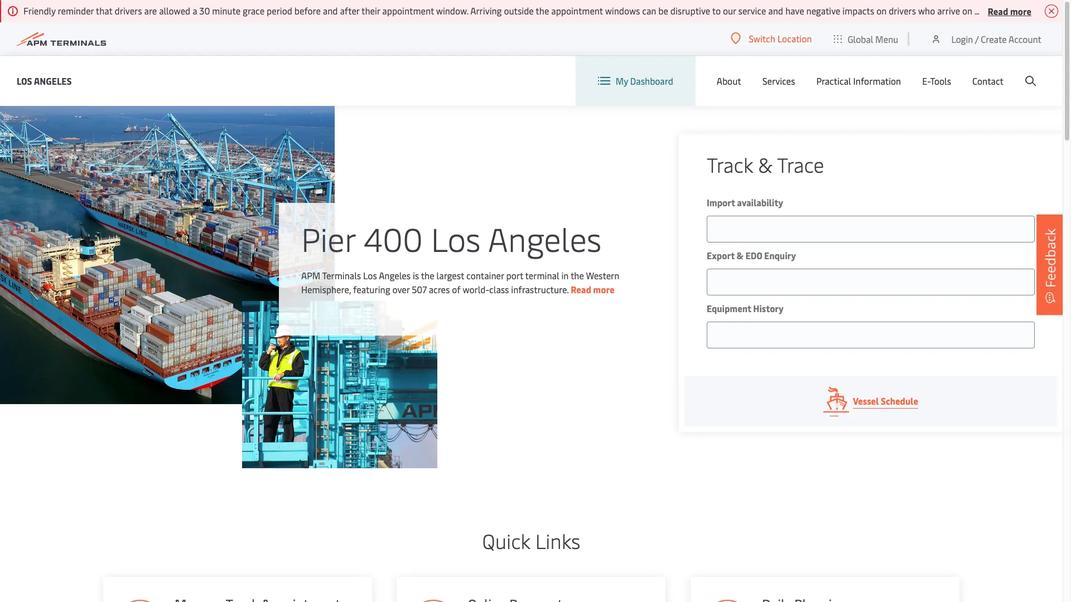 Task type: describe. For each thing, give the bounding box(es) containing it.
export & edo enquiry
[[707, 250, 797, 262]]

login / create account
[[952, 33, 1042, 45]]

window.
[[436, 4, 469, 17]]

1 drivers from the left
[[115, 4, 142, 17]]

period
[[267, 4, 292, 17]]

have
[[786, 4, 805, 17]]

login
[[952, 33, 974, 45]]

quick links
[[483, 528, 581, 555]]

vessel
[[854, 395, 880, 408]]

/
[[976, 33, 979, 45]]

o
[[1071, 4, 1072, 17]]

after
[[340, 4, 360, 17]]

e-tools
[[923, 75, 952, 87]]

history
[[754, 303, 784, 315]]

is
[[413, 269, 419, 282]]

0 vertical spatial los
[[17, 75, 32, 87]]

los for apm
[[363, 269, 377, 282]]

la secondary image
[[242, 301, 437, 469]]

2 appointment from the left
[[552, 4, 603, 17]]

largest
[[437, 269, 465, 282]]

their
[[362, 4, 380, 17]]

read more button
[[989, 4, 1032, 18]]

of
[[452, 283, 461, 296]]

location
[[778, 32, 813, 45]]

about
[[717, 75, 742, 87]]

create
[[982, 33, 1007, 45]]

reminder
[[58, 4, 94, 17]]

login / create account link
[[931, 22, 1042, 55]]

information
[[854, 75, 902, 87]]

0 horizontal spatial the
[[421, 269, 435, 282]]

switch
[[749, 32, 776, 45]]

in
[[562, 269, 569, 282]]

schedule
[[882, 395, 919, 408]]

los angeles pier 400 image
[[0, 106, 335, 405]]

our
[[723, 4, 737, 17]]

enquiry
[[765, 250, 797, 262]]

read for read more button
[[989, 5, 1009, 17]]

my dashboard button
[[598, 56, 674, 106]]

1 arrive from the left
[[938, 4, 961, 17]]

orange club loyalty program - 56 image
[[705, 601, 752, 603]]

class
[[490, 283, 509, 296]]

equipment history
[[707, 303, 784, 315]]

time.
[[975, 4, 995, 17]]

2 drivers from the left
[[889, 4, 917, 17]]

are
[[144, 4, 157, 17]]

2 horizontal spatial the
[[571, 269, 584, 282]]

service
[[739, 4, 767, 17]]

practical information button
[[817, 56, 902, 106]]

pier 400 los angeles
[[301, 216, 602, 260]]

30
[[200, 4, 210, 17]]

menu
[[876, 33, 899, 45]]

services
[[763, 75, 796, 87]]

trace
[[778, 151, 825, 178]]

services button
[[763, 56, 796, 106]]

disruptive
[[671, 4, 711, 17]]

vessel schedule
[[854, 395, 919, 408]]

pier
[[301, 216, 356, 260]]

edo
[[746, 250, 763, 262]]

friendly
[[23, 4, 56, 17]]

practical
[[817, 75, 852, 87]]

contact
[[973, 75, 1004, 87]]

about button
[[717, 56, 742, 106]]

more for read more button
[[1011, 5, 1032, 17]]

container
[[467, 269, 504, 282]]

friendly reminder that drivers are allowed a 30 minute grace period before and after their appointment window. arriving outside the appointment windows can be disruptive to our service and have negative impacts on drivers who arrive on time. drivers that arrive o
[[23, 4, 1072, 17]]

terminals
[[322, 269, 361, 282]]

links
[[536, 528, 581, 555]]

e-
[[923, 75, 931, 87]]

minute
[[212, 4, 241, 17]]

los angeles link
[[17, 74, 72, 88]]

2 arrive from the left
[[1046, 4, 1069, 17]]

track
[[707, 151, 754, 178]]

western
[[586, 269, 620, 282]]

close alert image
[[1046, 4, 1059, 18]]

& for edo
[[737, 250, 744, 262]]

my
[[616, 75, 629, 87]]

angeles for pier 400 los angeles
[[488, 216, 602, 260]]

grace
[[243, 4, 265, 17]]

equipment
[[707, 303, 752, 315]]

a
[[193, 4, 197, 17]]

over
[[393, 283, 410, 296]]

0 vertical spatial angeles
[[34, 75, 72, 87]]

1 on from the left
[[877, 4, 887, 17]]

track & trace
[[707, 151, 825, 178]]

1 and from the left
[[323, 4, 338, 17]]

before
[[295, 4, 321, 17]]

more for the 'read more' "link"
[[594, 283, 615, 296]]

507
[[412, 283, 427, 296]]



Task type: vqa. For each thing, say whether or not it's contained in the screenshot.
the left 'Read'
yes



Task type: locate. For each thing, give the bounding box(es) containing it.
global menu
[[848, 33, 899, 45]]

appointment
[[383, 4, 434, 17], [552, 4, 603, 17]]

0 horizontal spatial appointment
[[383, 4, 434, 17]]

1 horizontal spatial arrive
[[1046, 4, 1069, 17]]

0 horizontal spatial read more
[[571, 283, 615, 296]]

switch location button
[[731, 32, 813, 45]]

read inside button
[[989, 5, 1009, 17]]

terminal
[[526, 269, 560, 282]]

allowed
[[159, 4, 191, 17]]

0 horizontal spatial arrive
[[938, 4, 961, 17]]

2 vertical spatial los
[[363, 269, 377, 282]]

practical information
[[817, 75, 902, 87]]

& left edo
[[737, 250, 744, 262]]

1 horizontal spatial read
[[989, 5, 1009, 17]]

my dashboard
[[616, 75, 674, 87]]

read up login / create account
[[989, 5, 1009, 17]]

hemisphere,
[[301, 283, 351, 296]]

0 horizontal spatial read
[[571, 283, 592, 296]]

import
[[707, 197, 736, 209]]

1 appointment from the left
[[383, 4, 434, 17]]

quick
[[483, 528, 531, 555]]

read for the 'read more' "link"
[[571, 283, 592, 296]]

0 horizontal spatial more
[[594, 283, 615, 296]]

that right reminder
[[96, 4, 113, 17]]

and left have
[[769, 4, 784, 17]]

apm terminals los angeles is the largest container port terminal in the western hemisphere, featuring over 507 acres of world-class infrastructure.
[[301, 269, 620, 296]]

los for pier
[[431, 216, 481, 260]]

1 horizontal spatial los
[[363, 269, 377, 282]]

arrive left o
[[1046, 4, 1069, 17]]

0 vertical spatial read more
[[989, 5, 1032, 17]]

1 horizontal spatial more
[[1011, 5, 1032, 17]]

1 vertical spatial more
[[594, 283, 615, 296]]

global menu button
[[824, 22, 910, 56]]

read more down western
[[571, 283, 615, 296]]

2 horizontal spatial angeles
[[488, 216, 602, 260]]

drivers left are at the top
[[115, 4, 142, 17]]

featuring
[[353, 283, 391, 296]]

angeles for apm terminals los angeles is the largest container port terminal in the western hemisphere, featuring over 507 acres of world-class infrastructure.
[[379, 269, 411, 282]]

on
[[877, 4, 887, 17], [963, 4, 973, 17]]

and left after
[[323, 4, 338, 17]]

2 that from the left
[[1027, 4, 1044, 17]]

read down western
[[571, 283, 592, 296]]

los
[[17, 75, 32, 87], [431, 216, 481, 260], [363, 269, 377, 282]]

angeles inside apm terminals los angeles is the largest container port terminal in the western hemisphere, featuring over 507 acres of world-class infrastructure.
[[379, 269, 411, 282]]

0 horizontal spatial &
[[737, 250, 744, 262]]

read more up login / create account
[[989, 5, 1032, 17]]

1 horizontal spatial appointment
[[552, 4, 603, 17]]

tools
[[931, 75, 952, 87]]

who
[[919, 4, 936, 17]]

0 vertical spatial read
[[989, 5, 1009, 17]]

arrive right who
[[938, 4, 961, 17]]

e-tools button
[[923, 56, 952, 106]]

0 horizontal spatial los
[[17, 75, 32, 87]]

los angeles
[[17, 75, 72, 87]]

1 horizontal spatial angeles
[[379, 269, 411, 282]]

port
[[507, 269, 524, 282]]

arriving
[[471, 4, 502, 17]]

400
[[364, 216, 423, 260]]

0 horizontal spatial on
[[877, 4, 887, 17]]

read more link
[[571, 283, 615, 296]]

los inside apm terminals los angeles is the largest container port terminal in the western hemisphere, featuring over 507 acres of world-class infrastructure.
[[363, 269, 377, 282]]

1 vertical spatial read
[[571, 283, 592, 296]]

appointment right their
[[383, 4, 434, 17]]

negative
[[807, 4, 841, 17]]

drivers
[[997, 4, 1025, 17]]

that left close alert image
[[1027, 4, 1044, 17]]

drivers
[[115, 4, 142, 17], [889, 4, 917, 17]]

1 that from the left
[[96, 4, 113, 17]]

the
[[536, 4, 550, 17], [421, 269, 435, 282], [571, 269, 584, 282]]

0 horizontal spatial and
[[323, 4, 338, 17]]

&
[[759, 151, 773, 178], [737, 250, 744, 262]]

impacts
[[843, 4, 875, 17]]

the right outside at the left top of page
[[536, 4, 550, 17]]

1 vertical spatial &
[[737, 250, 744, 262]]

the right is
[[421, 269, 435, 282]]

0 horizontal spatial angeles
[[34, 75, 72, 87]]

0 vertical spatial &
[[759, 151, 773, 178]]

on left time.
[[963, 4, 973, 17]]

feedback
[[1042, 229, 1060, 288]]

1 horizontal spatial that
[[1027, 4, 1044, 17]]

0 horizontal spatial drivers
[[115, 4, 142, 17]]

availability
[[738, 197, 784, 209]]

0 horizontal spatial that
[[96, 4, 113, 17]]

import availability
[[707, 197, 784, 209]]

2 horizontal spatial los
[[431, 216, 481, 260]]

0 vertical spatial more
[[1011, 5, 1032, 17]]

1 horizontal spatial the
[[536, 4, 550, 17]]

acres
[[429, 283, 450, 296]]

manager truck appointments - 53 image
[[116, 601, 163, 603]]

apm
[[301, 269, 321, 282]]

read more for the 'read more' "link"
[[571, 283, 615, 296]]

switch location
[[749, 32, 813, 45]]

2 on from the left
[[963, 4, 973, 17]]

more up account
[[1011, 5, 1032, 17]]

1 vertical spatial los
[[431, 216, 481, 260]]

& left trace
[[759, 151, 773, 178]]

tariffs - 131 image
[[411, 601, 458, 603]]

world-
[[463, 283, 490, 296]]

arrive
[[938, 4, 961, 17], [1046, 4, 1069, 17]]

account
[[1009, 33, 1042, 45]]

read more for read more button
[[989, 5, 1032, 17]]

& for trace
[[759, 151, 773, 178]]

appointment left windows
[[552, 4, 603, 17]]

dashboard
[[631, 75, 674, 87]]

drivers left who
[[889, 4, 917, 17]]

export
[[707, 250, 735, 262]]

1 horizontal spatial drivers
[[889, 4, 917, 17]]

1 vertical spatial angeles
[[488, 216, 602, 260]]

on right 'impacts'
[[877, 4, 887, 17]]

windows
[[606, 4, 641, 17]]

2 vertical spatial angeles
[[379, 269, 411, 282]]

infrastructure.
[[512, 283, 569, 296]]

more inside button
[[1011, 5, 1032, 17]]

1 horizontal spatial read more
[[989, 5, 1032, 17]]

1 horizontal spatial &
[[759, 151, 773, 178]]

global
[[848, 33, 874, 45]]

more down western
[[594, 283, 615, 296]]

vessel schedule link
[[685, 377, 1058, 427]]

2 and from the left
[[769, 4, 784, 17]]

can
[[643, 4, 657, 17]]

1 vertical spatial read more
[[571, 283, 615, 296]]

be
[[659, 4, 669, 17]]

1 horizontal spatial on
[[963, 4, 973, 17]]

1 horizontal spatial and
[[769, 4, 784, 17]]

to
[[713, 4, 721, 17]]

feedback button
[[1037, 215, 1065, 315]]

the right in on the top of page
[[571, 269, 584, 282]]



